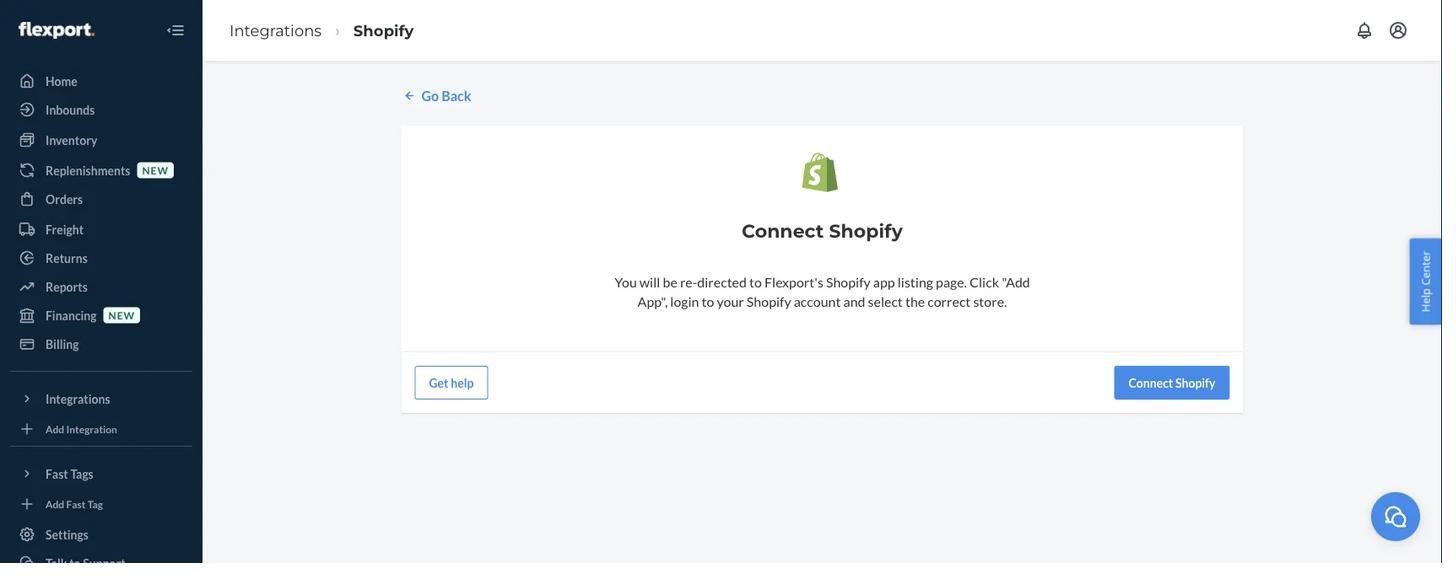 Task type: describe. For each thing, give the bounding box(es) containing it.
re-
[[680, 274, 697, 291]]

integrations inside breadcrumbs navigation
[[230, 21, 322, 40]]

go back button
[[401, 86, 471, 105]]

integrations inside the integrations dropdown button
[[46, 392, 110, 406]]

reports link
[[10, 273, 192, 300]]

new for financing
[[109, 309, 135, 322]]

breadcrumbs navigation
[[216, 6, 427, 55]]

shopify inside breadcrumbs navigation
[[354, 21, 414, 40]]

go back
[[422, 87, 471, 104]]

connect shopify inside button
[[1129, 376, 1216, 390]]

help
[[1418, 289, 1433, 313]]

financing
[[46, 308, 97, 323]]

open account menu image
[[1388, 20, 1409, 41]]

listing
[[898, 274, 933, 291]]

billing
[[46, 337, 79, 352]]

replenishments
[[46, 163, 130, 178]]

0 vertical spatial to
[[749, 274, 762, 291]]

back
[[442, 87, 471, 104]]

flexport's
[[765, 274, 824, 291]]

store.
[[973, 293, 1007, 310]]

add integration
[[46, 423, 117, 435]]

correct
[[928, 293, 971, 310]]

0 horizontal spatial connect
[[742, 219, 824, 242]]

flexport logo image
[[19, 22, 94, 39]]

help center button
[[1410, 239, 1442, 325]]

returns
[[46, 251, 88, 265]]

open notifications image
[[1355, 20, 1375, 41]]

inventory link
[[10, 127, 192, 154]]

go
[[422, 87, 439, 104]]

fast tags
[[46, 467, 93, 481]]

add integration link
[[10, 419, 192, 440]]

integrations link
[[230, 21, 322, 40]]

login
[[670, 293, 699, 310]]

add for add fast tag
[[46, 498, 64, 511]]

add fast tag
[[46, 498, 103, 511]]

new for replenishments
[[142, 164, 169, 176]]

the
[[906, 293, 925, 310]]

will
[[640, 274, 660, 291]]

select
[[868, 293, 903, 310]]

help
[[451, 376, 474, 390]]

you
[[615, 274, 637, 291]]

you will be re-directed to flexport's shopify app listing page. click "add app", login to your shopify account and select the correct store.
[[615, 274, 1030, 310]]

shopify link
[[354, 21, 414, 40]]

add for add integration
[[46, 423, 64, 435]]

0 horizontal spatial connect shopify
[[742, 219, 903, 242]]

add fast tag link
[[10, 495, 192, 515]]



Task type: locate. For each thing, give the bounding box(es) containing it.
and
[[844, 293, 866, 310]]

orders
[[46, 192, 83, 206]]

inbounds
[[46, 103, 95, 117]]

connect inside button
[[1129, 376, 1173, 390]]

0 vertical spatial connect shopify
[[742, 219, 903, 242]]

shopify
[[354, 21, 414, 40], [829, 219, 903, 242], [826, 274, 871, 291], [747, 293, 791, 310], [1176, 376, 1216, 390]]

be
[[663, 274, 678, 291]]

new up orders link
[[142, 164, 169, 176]]

1 vertical spatial connect
[[1129, 376, 1173, 390]]

connect shopify
[[742, 219, 903, 242], [1129, 376, 1216, 390]]

0 vertical spatial fast
[[46, 467, 68, 481]]

1 horizontal spatial to
[[749, 274, 762, 291]]

1 vertical spatial add
[[46, 498, 64, 511]]

center
[[1418, 251, 1433, 286]]

add
[[46, 423, 64, 435], [46, 498, 64, 511]]

add inside add integration link
[[46, 423, 64, 435]]

1 horizontal spatial connect shopify
[[1129, 376, 1216, 390]]

page.
[[936, 274, 967, 291]]

"add
[[1002, 274, 1030, 291]]

returns link
[[10, 245, 192, 272]]

ojiud image
[[1383, 504, 1409, 530]]

fast
[[46, 467, 68, 481], [66, 498, 86, 511]]

new
[[142, 164, 169, 176], [109, 309, 135, 322]]

fast inside the add fast tag link
[[66, 498, 86, 511]]

get help button
[[415, 366, 488, 400]]

fast tags button
[[10, 461, 192, 488]]

0 vertical spatial new
[[142, 164, 169, 176]]

to right directed
[[749, 274, 762, 291]]

connect shopify button
[[1114, 366, 1230, 400]]

add left integration
[[46, 423, 64, 435]]

click
[[970, 274, 999, 291]]

1 vertical spatial integrations
[[46, 392, 110, 406]]

1 horizontal spatial new
[[142, 164, 169, 176]]

settings link
[[10, 522, 192, 549]]

add up settings
[[46, 498, 64, 511]]

2 add from the top
[[46, 498, 64, 511]]

account
[[794, 293, 841, 310]]

home link
[[10, 68, 192, 95]]

app",
[[638, 293, 668, 310]]

fast left tag
[[66, 498, 86, 511]]

1 horizontal spatial integrations
[[230, 21, 322, 40]]

settings
[[46, 528, 89, 542]]

reports
[[46, 280, 88, 294]]

0 vertical spatial add
[[46, 423, 64, 435]]

new down reports link on the left of page
[[109, 309, 135, 322]]

close navigation image
[[165, 20, 186, 41]]

app
[[873, 274, 895, 291]]

home
[[46, 74, 77, 88]]

integrations
[[230, 21, 322, 40], [46, 392, 110, 406]]

to
[[749, 274, 762, 291], [702, 293, 714, 310]]

to left your
[[702, 293, 714, 310]]

get
[[429, 376, 449, 390]]

freight link
[[10, 216, 192, 243]]

1 vertical spatial new
[[109, 309, 135, 322]]

billing link
[[10, 331, 192, 358]]

0 vertical spatial connect
[[742, 219, 824, 242]]

0 horizontal spatial to
[[702, 293, 714, 310]]

tags
[[70, 467, 93, 481]]

integrations button
[[10, 386, 192, 413]]

1 vertical spatial to
[[702, 293, 714, 310]]

your
[[717, 293, 744, 310]]

connect
[[742, 219, 824, 242], [1129, 376, 1173, 390]]

directed
[[697, 274, 747, 291]]

1 horizontal spatial connect
[[1129, 376, 1173, 390]]

get help
[[429, 376, 474, 390]]

inventory
[[46, 133, 97, 147]]

freight
[[46, 222, 84, 237]]

tag
[[88, 498, 103, 511]]

0 horizontal spatial new
[[109, 309, 135, 322]]

shopify inside button
[[1176, 376, 1216, 390]]

fast left tags
[[46, 467, 68, 481]]

1 vertical spatial fast
[[66, 498, 86, 511]]

0 vertical spatial integrations
[[230, 21, 322, 40]]

integration
[[66, 423, 117, 435]]

orders link
[[10, 186, 192, 213]]

0 horizontal spatial integrations
[[46, 392, 110, 406]]

1 add from the top
[[46, 423, 64, 435]]

fast inside "fast tags" dropdown button
[[46, 467, 68, 481]]

1 vertical spatial connect shopify
[[1129, 376, 1216, 390]]

help center
[[1418, 251, 1433, 313]]

inbounds link
[[10, 96, 192, 123]]



Task type: vqa. For each thing, say whether or not it's contained in the screenshot.
Select return label at the bottom left of page
no



